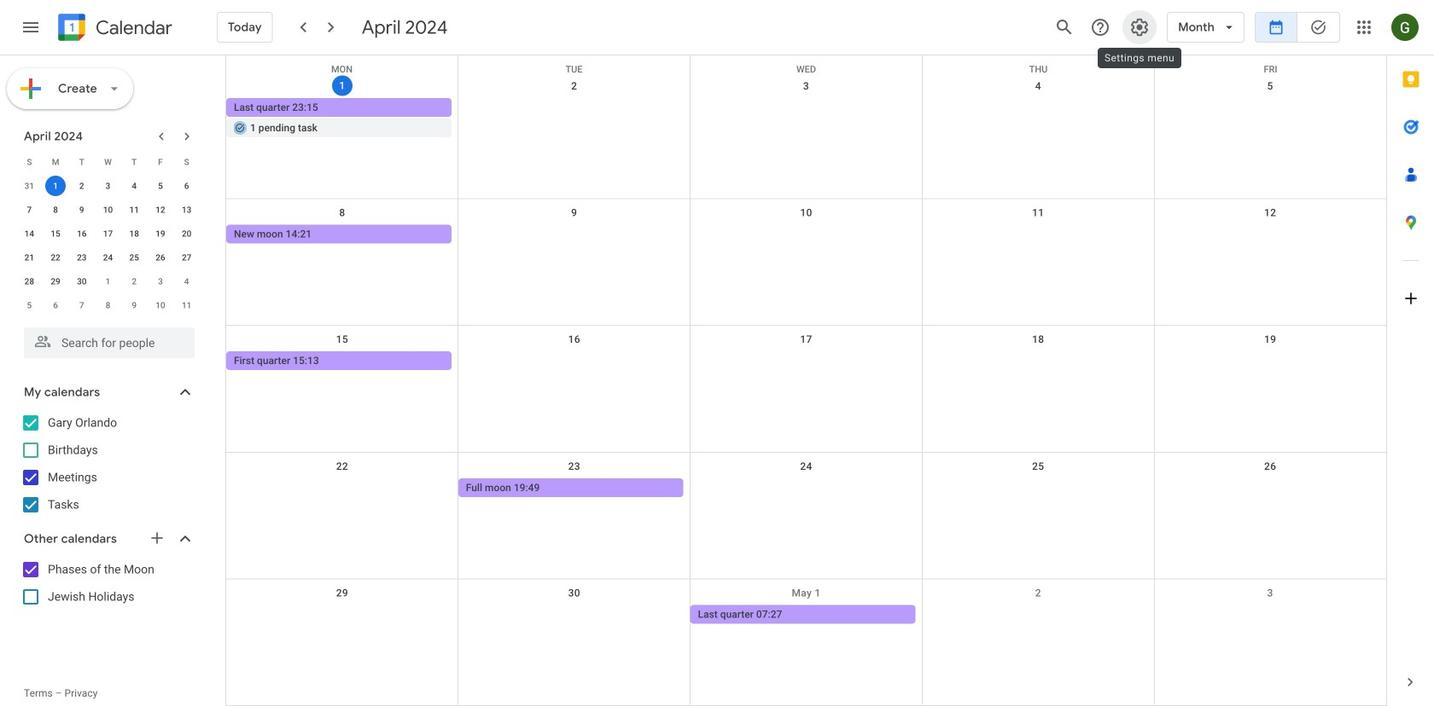 Task type: vqa. For each thing, say whether or not it's contained in the screenshot.
1st Am from the bottom of the grid containing 22
no



Task type: locate. For each thing, give the bounding box(es) containing it.
26 element
[[150, 248, 171, 268]]

30 element
[[72, 272, 92, 292]]

may 10 element
[[150, 295, 171, 316]]

row group
[[16, 174, 200, 318]]

add other calendars image
[[149, 530, 166, 547]]

may 7 element
[[72, 295, 92, 316]]

None search field
[[0, 321, 212, 359]]

10 element
[[98, 200, 118, 220]]

16 element
[[72, 224, 92, 244]]

my calendars list
[[3, 410, 212, 519]]

3 element
[[98, 176, 118, 196]]

grid
[[225, 55, 1387, 707]]

17 element
[[98, 224, 118, 244]]

may 5 element
[[19, 295, 40, 316]]

20 element
[[176, 224, 197, 244]]

settings menu image
[[1130, 17, 1150, 38]]

may 1 element
[[98, 272, 118, 292]]

14 element
[[19, 224, 40, 244]]

may 8 element
[[98, 295, 118, 316]]

18 element
[[124, 224, 144, 244]]

4 element
[[124, 176, 144, 196]]

heading inside calendar element
[[92, 18, 172, 38]]

row
[[226, 55, 1387, 75], [226, 73, 1387, 199], [16, 150, 200, 174], [16, 174, 200, 198], [16, 198, 200, 222], [226, 199, 1387, 326], [16, 222, 200, 246], [16, 246, 200, 270], [16, 270, 200, 294], [16, 294, 200, 318], [226, 326, 1387, 453], [226, 453, 1387, 580], [226, 580, 1387, 707]]

tab list
[[1387, 55, 1434, 659]]

6 element
[[176, 176, 197, 196]]

may 3 element
[[150, 272, 171, 292]]

13 element
[[176, 200, 197, 220]]

heading
[[92, 18, 172, 38]]

cell
[[226, 98, 458, 139], [458, 98, 690, 139], [690, 98, 922, 139], [922, 98, 1154, 139], [1154, 98, 1387, 139], [42, 174, 69, 198], [458, 225, 690, 246], [690, 225, 922, 246], [922, 225, 1154, 246], [1154, 225, 1387, 246], [458, 352, 690, 372], [690, 352, 922, 372], [922, 352, 1154, 372], [1154, 352, 1387, 372], [226, 479, 458, 499], [690, 479, 922, 499], [922, 479, 1154, 499], [1154, 479, 1387, 499], [226, 606, 458, 626], [458, 606, 690, 626], [922, 606, 1154, 626], [1154, 606, 1387, 626]]

Search for people text field
[[34, 328, 184, 359]]

28 element
[[19, 272, 40, 292]]

april 2024 grid
[[16, 150, 200, 318]]

other calendars list
[[3, 557, 212, 611]]

15 element
[[45, 224, 66, 244]]

29 element
[[45, 272, 66, 292]]



Task type: describe. For each thing, give the bounding box(es) containing it.
9 element
[[72, 200, 92, 220]]

24 element
[[98, 248, 118, 268]]

21 element
[[19, 248, 40, 268]]

1, today element
[[45, 176, 66, 196]]

may 6 element
[[45, 295, 66, 316]]

23 element
[[72, 248, 92, 268]]

main drawer image
[[20, 17, 41, 38]]

12 element
[[150, 200, 171, 220]]

11 element
[[124, 200, 144, 220]]

19 element
[[150, 224, 171, 244]]

may 9 element
[[124, 295, 144, 316]]

may 11 element
[[176, 295, 197, 316]]

2 element
[[72, 176, 92, 196]]

may 2 element
[[124, 272, 144, 292]]

cell inside april 2024 grid
[[42, 174, 69, 198]]

25 element
[[124, 248, 144, 268]]

8 element
[[45, 200, 66, 220]]

7 element
[[19, 200, 40, 220]]

5 element
[[150, 176, 171, 196]]

22 element
[[45, 248, 66, 268]]

march 31 element
[[19, 176, 40, 196]]

calendar element
[[55, 10, 172, 48]]

may 4 element
[[176, 272, 197, 292]]

27 element
[[176, 248, 197, 268]]



